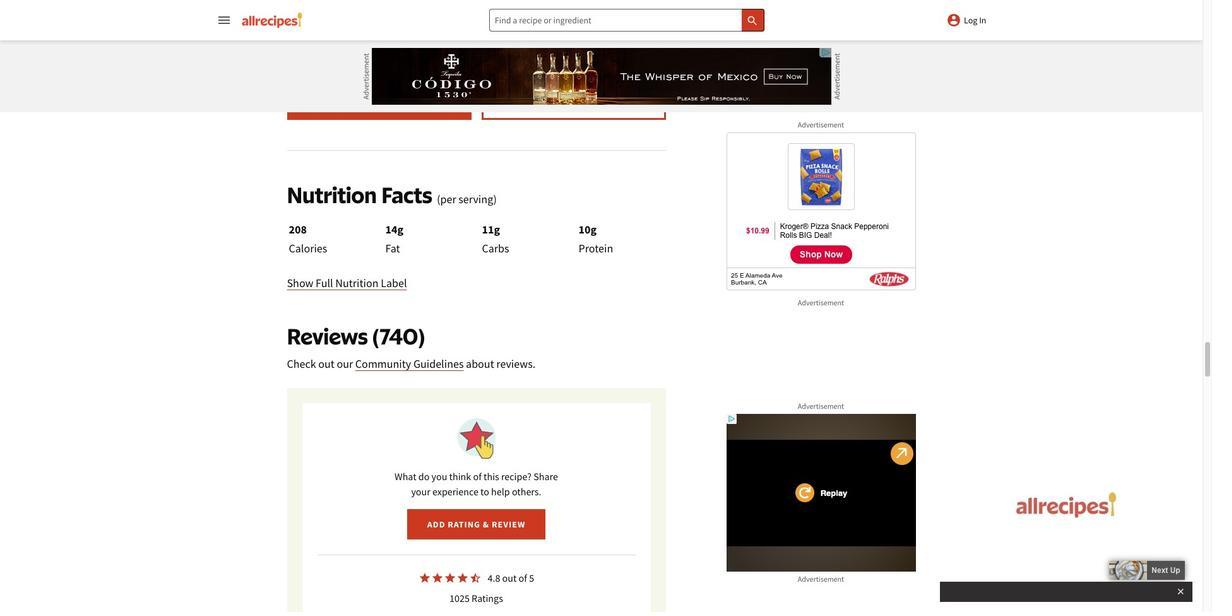 Task type: describe. For each thing, give the bounding box(es) containing it.
Find a recipe or ingredient text field
[[489, 9, 764, 32]]

add
[[427, 519, 445, 531]]

add rating & review
[[427, 519, 525, 531]]

10g
[[579, 223, 597, 237]]

14g
[[385, 223, 404, 237]]

nutrition facts (per serving)
[[287, 181, 497, 209]]

share
[[534, 471, 558, 483]]

your
[[411, 486, 430, 498]]

log in link
[[946, 13, 986, 28]]

14g fat
[[385, 223, 404, 256]]

reviews (740)
[[287, 323, 425, 350]]

think
[[449, 471, 471, 483]]

4.8
[[488, 572, 500, 585]]

guidelines
[[413, 357, 464, 372]]

calories
[[289, 241, 327, 256]]

meredith
[[346, 50, 380, 59]]

2 star image from the left
[[456, 572, 469, 585]]

reviews
[[287, 323, 368, 350]]

our
[[337, 357, 353, 372]]

nutrition inside button
[[335, 276, 379, 291]]

in
[[979, 15, 986, 26]]

10g protein
[[579, 223, 613, 256]]

help
[[491, 486, 510, 498]]

full
[[316, 276, 333, 291]]

print
[[552, 99, 579, 111]]

review
[[492, 519, 525, 531]]

i
[[351, 99, 354, 111]]

show
[[287, 276, 313, 291]]

(740)
[[373, 323, 425, 350]]

4.8 out of 5
[[488, 572, 534, 585]]

0 vertical spatial advertisement region
[[372, 48, 831, 105]]

i made it
[[351, 99, 392, 111]]

do
[[418, 471, 430, 483]]

reviews.
[[496, 357, 536, 372]]

a single ham and cheese slider is being pulled from a casserole dish full of sliders. image
[[287, 0, 666, 45]]

to
[[480, 486, 489, 498]]

recipe?
[[501, 471, 532, 483]]

of inside what do you think of this recipe? share your experience to help others.
[[473, 471, 482, 483]]

protein
[[579, 241, 613, 256]]

2 star image from the left
[[444, 572, 456, 585]]

1 vertical spatial advertisement region
[[726, 414, 916, 572]]

log in banner
[[0, 0, 1203, 612]]

check
[[287, 357, 316, 372]]

spoon image
[[395, 99, 408, 111]]

menu image
[[216, 13, 231, 28]]



Task type: locate. For each thing, give the bounding box(es) containing it.
about
[[466, 357, 494, 372]]

up
[[1170, 566, 1180, 575]]

out right 4.8
[[502, 572, 517, 585]]

of left 5
[[519, 572, 527, 585]]

show full nutrition label
[[287, 276, 407, 291]]

nutrition up the "208"
[[287, 181, 377, 209]]

1 vertical spatial nutrition
[[335, 276, 379, 291]]

star half image
[[469, 572, 482, 585]]

next
[[1152, 566, 1168, 575]]

fat
[[385, 241, 400, 256]]

11g
[[482, 223, 500, 237]]

0 horizontal spatial out
[[318, 357, 335, 372]]

1 vertical spatial out
[[502, 572, 517, 585]]

this
[[484, 471, 499, 483]]

0 vertical spatial of
[[473, 471, 482, 483]]

star image up 1025
[[444, 572, 456, 585]]

label
[[381, 276, 407, 291]]

community
[[355, 357, 411, 372]]

experience
[[432, 486, 478, 498]]

&
[[483, 519, 489, 531]]

others.
[[512, 486, 541, 498]]

add rating & review button
[[407, 510, 546, 540]]

it
[[384, 99, 392, 111]]

i made it button
[[287, 90, 471, 120]]

1025
[[450, 592, 470, 605]]

none search field inside log in banner
[[489, 9, 764, 32]]

1 star image from the left
[[418, 572, 431, 585]]

0 vertical spatial out
[[318, 357, 335, 372]]

search image
[[746, 14, 759, 27]]

account image
[[946, 13, 962, 28]]

1025 ratings
[[450, 592, 503, 605]]

stuidos
[[401, 50, 430, 59]]

star image up 1025
[[456, 572, 469, 585]]

dotdash
[[313, 50, 345, 59]]

1 horizontal spatial star image
[[444, 572, 456, 585]]

log
[[964, 15, 978, 26]]

you
[[432, 471, 447, 483]]

nutrition right full
[[335, 276, 379, 291]]

what do you think of this recipe? share your experience to help others.
[[395, 471, 558, 498]]

what
[[395, 471, 416, 483]]

0 vertical spatial nutrition
[[287, 181, 377, 209]]

208
[[289, 223, 307, 237]]

0 horizontal spatial star image
[[431, 572, 444, 585]]

1 star image from the left
[[431, 572, 444, 585]]

star image
[[431, 572, 444, 585], [456, 572, 469, 585]]

1 horizontal spatial out
[[502, 572, 517, 585]]

food
[[381, 50, 399, 59]]

rating
[[448, 519, 480, 531]]

star image
[[418, 572, 431, 585], [444, 572, 456, 585]]

facts
[[382, 181, 432, 209]]

out
[[318, 357, 335, 372], [502, 572, 517, 585]]

5
[[529, 572, 534, 585]]

208 calories
[[289, 223, 327, 256]]

star image left star half image
[[418, 572, 431, 585]]

of left this
[[473, 471, 482, 483]]

made
[[356, 99, 381, 111]]

out left our
[[318, 357, 335, 372]]

0 horizontal spatial star image
[[418, 572, 431, 585]]

community guidelines link
[[355, 357, 464, 372]]

1 horizontal spatial star image
[[456, 572, 469, 585]]

carbs
[[482, 241, 509, 256]]

print button
[[481, 90, 666, 120]]

1 vertical spatial of
[[519, 572, 527, 585]]

next up
[[1152, 566, 1180, 575]]

None search field
[[489, 9, 764, 32]]

dotdash meredith food stuidos
[[313, 50, 430, 59]]

of
[[473, 471, 482, 483], [519, 572, 527, 585]]

serving)
[[459, 192, 497, 207]]

advertisement region
[[372, 48, 831, 105], [726, 414, 916, 572]]

print image
[[582, 99, 594, 111]]

11g carbs
[[482, 223, 509, 256]]

check out our community guidelines about reviews.
[[287, 357, 536, 372]]

1 horizontal spatial of
[[519, 572, 527, 585]]

out for check
[[318, 357, 335, 372]]

ratings
[[472, 592, 503, 605]]

out for 4.8
[[502, 572, 517, 585]]

show full nutrition label button
[[287, 275, 407, 293]]

0 horizontal spatial of
[[473, 471, 482, 483]]

star image left star half image
[[431, 572, 444, 585]]

home image
[[241, 13, 302, 28]]

nutrition
[[287, 181, 377, 209], [335, 276, 379, 291]]

(per
[[437, 192, 456, 207]]

log in
[[964, 15, 986, 26]]



Task type: vqa. For each thing, say whether or not it's contained in the screenshot.


